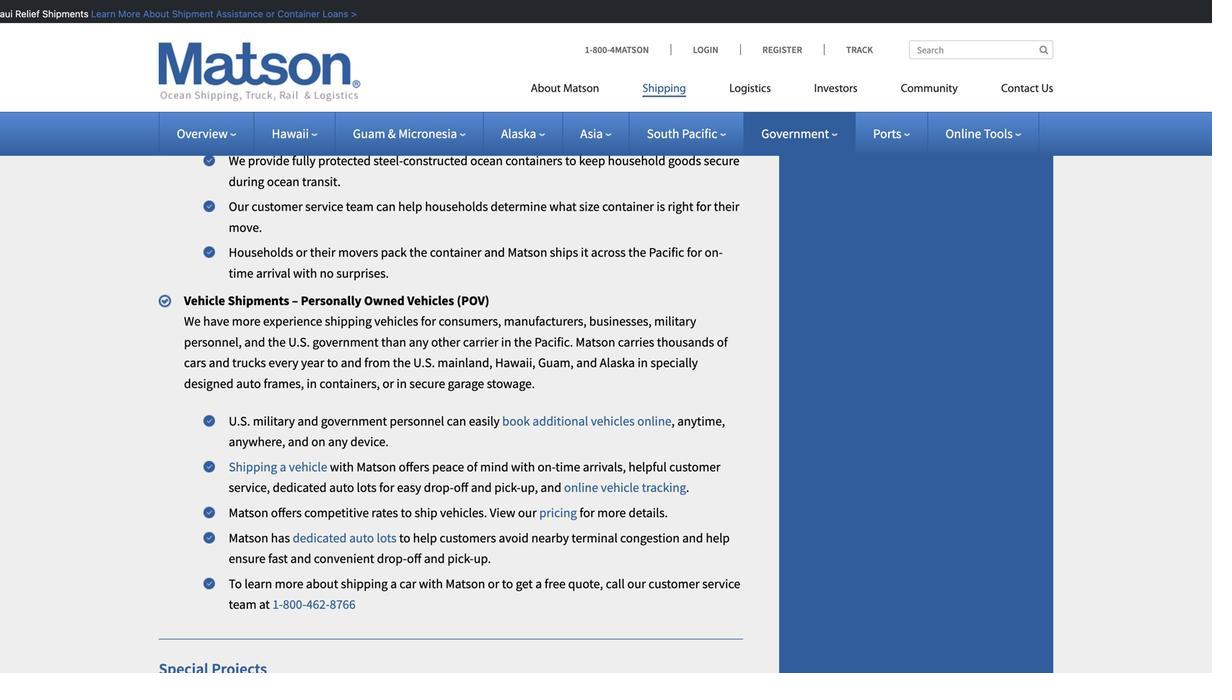 Task type: describe. For each thing, give the bounding box(es) containing it.
top menu navigation
[[531, 76, 1053, 106]]

and inside , anytime, anywhere, and on any device.
[[288, 434, 309, 450]]

and down personnel,
[[209, 355, 230, 371]]

on- inside with matson offers peace of mind with on-time arrivals, helpful customer service, dedicated auto lots for easy drop-off and pick-up, and
[[538, 459, 555, 475]]

in down year
[[307, 376, 317, 392]]

vehicles inside vehicle shipments – personally owned vehicles (pov) we have more experience shipping vehicles for consumers, manufacturers, businesses, military personnel, and the u.s. government than any other carrier in the pacific. matson carries thousands of cars and trucks every year to and from the u.s. mainland, hawaii, guam, and alaska in specially designed auto frames, in containers, or in secure garage stowage.
[[374, 313, 418, 329]]

pacific inside households or their movers pack the container and matson ships it across the pacific for on- time arrival with no surprises.
[[649, 244, 684, 261]]

hawaii
[[272, 126, 309, 142]]

guam & micronesia
[[353, 126, 457, 142]]

more inside vehicle shipments – personally owned vehicles (pov) we have more experience shipping vehicles for consumers, manufacturers, businesses, military personnel, and the u.s. government than any other carrier in the pacific. matson carries thousands of cars and trucks every year to and from the u.s. mainland, hawaii, guam, and alaska in specially designed auto frames, in containers, or in secure garage stowage.
[[232, 313, 261, 329]]

thousands inside vehicle shipments – personally owned vehicles (pov) we have more experience shipping vehicles for consumers, manufacturers, businesses, military personnel, and the u.s. government than any other carrier in the pacific. matson carries thousands of cars and trucks every year to and from the u.s. mainland, hawaii, guam, and alaska in specially designed auto frames, in containers, or in secure garage stowage.
[[657, 334, 714, 350]]

from inside vehicle shipments – personally owned vehicles (pov) we have more experience shipping vehicles for consumers, manufacturers, businesses, military personnel, and the u.s. government than any other carrier in the pacific. matson carries thousands of cars and trucks every year to and from the u.s. mainland, hawaii, guam, and alaska in specially designed auto frames, in containers, or in secure garage stowage.
[[364, 355, 390, 371]]

easy
[[397, 480, 421, 496]]

procured
[[247, 53, 300, 69]]

and right up,
[[541, 480, 561, 496]]

quote,
[[568, 576, 603, 592]]

steel-
[[373, 153, 403, 169]]

government inside vehicle shipments – personally owned vehicles (pov) we have more experience shipping vehicles for consumers, manufacturers, businesses, military personnel, and the u.s. government than any other carrier in the pacific. matson carries thousands of cars and trucks every year to and from the u.s. mainland, hawaii, guam, and alaska in specially designed auto frames, in containers, or in secure garage stowage.
[[312, 334, 379, 350]]

auto inside with matson offers peace of mind with on-time arrivals, helpful customer service, dedicated auto lots for easy drop-off and pick-up, and
[[329, 480, 354, 496]]

contact us
[[1001, 83, 1053, 95]]

drop- inside to help customers avoid nearby terminal congestion and help ensure fast and convenient drop-off and pick-up.
[[377, 551, 407, 567]]

container
[[274, 8, 316, 19]]

0 horizontal spatial offers
[[271, 505, 302, 521]]

hazardous
[[538, 28, 595, 44]]

our
[[229, 199, 249, 215]]

u.s. down other
[[413, 355, 435, 371]]

about
[[306, 576, 338, 592]]

2 vertical spatial government
[[321, 413, 387, 429]]

(hhg)
[[505, 53, 540, 69]]

more
[[114, 8, 137, 19]]

u.s. up the asia link in the top of the page
[[598, 94, 620, 111]]

mainland, inside personally procured moves (ppm) and household goods (hhg) matson moves thousands of households annually and has decades of experience moving household goods in containers for the military and the u.s. government to and from the u.s. mainland, hawaii, guam, alaska, and okinawa.
[[623, 94, 678, 111]]

pick- inside to help customers avoid nearby terminal congestion and help ensure fast and convenient drop-off and pick-up.
[[448, 551, 474, 567]]

tracking
[[642, 480, 686, 496]]

(pov)
[[457, 292, 489, 309]]

service inside to learn more about shipping a car with matson or to get a free quote, call our customer service team at
[[702, 576, 740, 592]]

462-
[[306, 596, 330, 613]]

800- for 462-
[[283, 596, 306, 613]]

1 vertical spatial lots
[[377, 530, 397, 546]]

our customer service team can help households determine what size container is right for their move.
[[229, 199, 739, 236]]

goods inside personally procured moves (ppm) and household goods (hhg) matson moves thousands of households annually and has decades of experience moving household goods in containers for the military and the u.s. government to and from the u.s. mainland, hawaii, guam, alaska, and okinawa.
[[467, 53, 503, 69]]

containers inside we provide fully protected steel-constructed ocean containers to keep household goods secure during ocean transit.
[[505, 153, 563, 169]]

any inside , anytime, anywhere, and on any device.
[[328, 434, 348, 450]]

0 vertical spatial ocean
[[470, 153, 503, 169]]

thousands inside personally procured moves (ppm) and household goods (hhg) matson moves thousands of households annually and has decades of experience moving household goods in containers for the military and the u.s. government to and from the u.s. mainland, hawaii, guam, alaska, and okinawa.
[[264, 74, 322, 90]]

pacific.
[[535, 334, 573, 350]]

asia
[[580, 126, 603, 142]]

1 vertical spatial more
[[597, 505, 626, 521]]

with inside households or their movers pack the container and matson ships it across the pacific for on- time arrival with no surprises.
[[293, 265, 317, 281]]

off inside to help customers avoid nearby terminal congestion and help ensure fast and convenient drop-off and pick-up.
[[407, 551, 421, 567]]

government inside personally procured moves (ppm) and household goods (hhg) matson moves thousands of households annually and has decades of experience moving household goods in containers for the military and the u.s. government to and from the u.s. mainland, hawaii, guam, alaska, and okinawa.
[[443, 94, 509, 111]]

or inside households or their movers pack the container and matson ships it across the pacific for on- time arrival with no surprises.
[[296, 244, 307, 261]]

1-800-462-8766
[[272, 596, 356, 613]]

drop- inside with matson offers peace of mind with on-time arrivals, helpful customer service, dedicated auto lots for easy drop-off and pick-up, and
[[424, 480, 454, 496]]

&
[[388, 126, 396, 142]]

households inside personally procured moves (ppm) and household goods (hhg) matson moves thousands of households annually and has decades of experience moving household goods in containers for the military and the u.s. government to and from the u.s. mainland, hawaii, guam, alaska, and okinawa.
[[338, 74, 401, 90]]

or inside to learn more about shipping a car with matson or to get a free quote, call our customer service team at
[[488, 576, 499, 592]]

2 vertical spatial military
[[253, 413, 295, 429]]

across
[[591, 244, 626, 261]]

to left ship
[[401, 505, 412, 521]]

,
[[672, 413, 675, 429]]

us
[[1041, 83, 1053, 95]]

lots inside with matson offers peace of mind with on-time arrivals, helpful customer service, dedicated auto lots for easy drop-off and pick-up, and
[[357, 480, 377, 496]]

customer inside with matson offers peace of mind with on-time arrivals, helpful customer service, dedicated auto lots for easy drop-off and pick-up, and
[[669, 459, 720, 475]]

the up the okinawa.
[[310, 94, 328, 111]]

and down ship
[[424, 551, 445, 567]]

constructed
[[403, 153, 468, 169]]

overview link
[[177, 126, 236, 142]]

year
[[301, 355, 324, 371]]

service,
[[229, 480, 270, 496]]

transportation
[[386, 28, 465, 44]]

800- for 4matson
[[593, 44, 610, 56]]

decades
[[498, 74, 543, 90]]

or inside vehicle shipments – personally owned vehicles (pov) we have more experience shipping vehicles for consumers, manufacturers, businesses, military personnel, and the u.s. government than any other carrier in the pacific. matson carries thousands of cars and trucks every year to and from the u.s. mainland, hawaii, guam, and alaska in specially designed auto frames, in containers, or in secure garage stowage.
[[382, 376, 394, 392]]

0 horizontal spatial alaska
[[501, 126, 536, 142]]

owned
[[364, 292, 405, 309]]

customers inside to help customers avoid nearby terminal congestion and help ensure fast and convenient drop-off and pick-up.
[[440, 530, 496, 546]]

0 horizontal spatial vehicle
[[289, 459, 327, 475]]

right
[[668, 199, 693, 215]]

shipping inside to learn more about shipping a car with matson or to get a free quote, call our customer service team at
[[341, 576, 388, 592]]

tools
[[984, 126, 1013, 142]]

what
[[549, 199, 577, 215]]

help down ship
[[413, 530, 437, 546]]

matson offers competitive rates to ship vehicles. view our pricing for more details.
[[229, 505, 668, 521]]

2 vertical spatial auto
[[349, 530, 374, 546]]

shipping inside vehicle shipments – personally owned vehicles (pov) we have more experience shipping vehicles for consumers, manufacturers, businesses, military personnel, and the u.s. government than any other carrier in the pacific. matson carries thousands of cars and trucks every year to and from the u.s. mainland, hawaii, guam, and alaska in specially designed auto frames, in containers, or in secure garage stowage.
[[325, 313, 372, 329]]

shipping for shipping a vehicle
[[229, 459, 277, 475]]

provides
[[251, 28, 298, 44]]

pricing link
[[539, 505, 577, 521]]

the down annually
[[399, 94, 417, 111]]

households inside our customer service team can help households determine what size container is right for their move.
[[425, 199, 488, 215]]

team inside to learn more about shipping a car with matson or to get a free quote, call our customer service team at
[[229, 596, 257, 613]]

contact
[[1001, 83, 1039, 95]]

and up trucks
[[244, 334, 265, 350]]

1 horizontal spatial vehicles
[[591, 413, 635, 429]]

micronesia
[[398, 126, 457, 142]]

nearby
[[531, 530, 569, 546]]

in up personnel
[[397, 376, 407, 392]]

has inside personally procured moves (ppm) and household goods (hhg) matson moves thousands of households annually and has decades of experience moving household goods in containers for the military and the u.s. government to and from the u.s. mainland, hawaii, guam, alaska, and okinawa.
[[477, 74, 496, 90]]

south
[[647, 126, 679, 142]]

and right annually
[[453, 74, 474, 90]]

and up on
[[298, 413, 318, 429]]

moves
[[226, 74, 262, 90]]

service inside our customer service team can help households determine what size container is right for their move.
[[305, 199, 343, 215]]

the right the pack
[[409, 244, 427, 261]]

investors
[[814, 83, 858, 95]]

with up up,
[[511, 459, 535, 475]]

matson inside to learn more about shipping a car with matson or to get a free quote, call our customer service team at
[[446, 576, 485, 592]]

time inside households or their movers pack the container and matson ships it across the pacific for on- time arrival with no surprises.
[[229, 265, 254, 281]]

goods inside we provide fully protected steel-constructed ocean containers to keep household goods secure during ocean transit.
[[668, 153, 701, 169]]

view
[[490, 505, 515, 521]]

(ppm)
[[341, 53, 376, 69]]

guam, inside vehicle shipments – personally owned vehicles (pov) we have more experience shipping vehicles for consumers, manufacturers, businesses, military personnel, and the u.s. government than any other carrier in the pacific. matson carries thousands of cars and trucks every year to and from the u.s. mainland, hawaii, guam, and alaska in specially designed auto frames, in containers, or in secure garage stowage.
[[538, 355, 574, 371]]

vehicle shipments – personally owned vehicles (pov) we have more experience shipping vehicles for consumers, manufacturers, businesses, military personnel, and the u.s. government than any other carrier in the pacific. matson carries thousands of cars and trucks every year to and from the u.s. mainland, hawaii, guam, and alaska in specially designed auto frames, in containers, or in secure garage stowage.
[[184, 292, 728, 392]]

loans
[[319, 8, 345, 19]]

shipping for shipping
[[643, 83, 686, 95]]

0 horizontal spatial a
[[280, 459, 286, 475]]

transit.
[[302, 173, 341, 190]]

u.s. down annually
[[419, 94, 441, 111]]

rates
[[372, 505, 398, 521]]

asia link
[[580, 126, 612, 142]]

community link
[[879, 76, 980, 106]]

0 vertical spatial online
[[637, 413, 672, 429]]

movers
[[338, 244, 378, 261]]

personally inside vehicle shipments – personally owned vehicles (pov) we have more experience shipping vehicles for consumers, manufacturers, businesses, military personnel, and the u.s. government than any other carrier in the pacific. matson carries thousands of cars and trucks every year to and from the u.s. mainland, hawaii, guam, and alaska in specially designed auto frames, in containers, or in secure garage stowage.
[[301, 292, 361, 309]]

for inside vehicle shipments – personally owned vehicles (pov) we have more experience shipping vehicles for consumers, manufacturers, businesses, military personnel, and the u.s. government than any other carrier in the pacific. matson carries thousands of cars and trucks every year to and from the u.s. mainland, hawaii, guam, and alaska in specially designed auto frames, in containers, or in secure garage stowage.
[[421, 313, 436, 329]]

alaska,
[[222, 115, 261, 132]]

goods inside personally procured moves (ppm) and household goods (hhg) matson moves thousands of households annually and has decades of experience moving household goods in containers for the military and the u.s. government to and from the u.s. mainland, hawaii, guam, alaska, and okinawa.
[[184, 94, 217, 111]]

1 vertical spatial dedicated
[[293, 530, 347, 546]]

no
[[320, 265, 334, 281]]

stowage.
[[487, 376, 535, 392]]

1-800-462-8766 link
[[272, 596, 356, 613]]

time inside with matson offers peace of mind with on-time arrivals, helpful customer service, dedicated auto lots for easy drop-off and pick-up, and
[[555, 459, 580, 475]]

get
[[516, 576, 533, 592]]

book additional vehicles online link
[[502, 413, 672, 429]]

in right carrier
[[501, 334, 511, 350]]

for inside with matson offers peace of mind with on-time arrivals, helpful customer service, dedicated auto lots for easy drop-off and pick-up, and
[[379, 480, 394, 496]]

arrival
[[256, 265, 291, 281]]

south pacific link
[[647, 126, 726, 142]]

shipping link
[[621, 76, 708, 106]]

dedicated auto lots link
[[293, 530, 397, 546]]

and right fast
[[290, 551, 311, 567]]

matson inside hazardous goods matson also provides customers with transportation solutions for hazardous cargo.
[[184, 28, 224, 44]]

about matson link
[[531, 76, 621, 106]]

or up 'provides' on the top of page
[[262, 8, 271, 19]]

container inside households or their movers pack the container and matson ships it across the pacific for on- time arrival with no surprises.
[[430, 244, 482, 261]]

–
[[292, 292, 298, 309]]

and right alaska,
[[263, 115, 284, 132]]

and up containers,
[[341, 355, 362, 371]]

manufacturers,
[[504, 313, 587, 329]]

containers,
[[320, 376, 380, 392]]

have
[[203, 313, 229, 329]]

book
[[502, 413, 530, 429]]

and down the mind
[[471, 480, 492, 496]]

to help customers avoid nearby terminal congestion and help ensure fast and convenient drop-off and pick-up.
[[229, 530, 730, 567]]

2 horizontal spatial a
[[535, 576, 542, 592]]

government
[[761, 126, 829, 142]]

for inside hazardous goods matson also provides customers with transportation solutions for hazardous cargo.
[[520, 28, 535, 44]]

our inside to learn more about shipping a car with matson or to get a free quote, call our customer service team at
[[627, 576, 646, 592]]

help inside our customer service team can help households determine what size container is right for their move.
[[398, 199, 422, 215]]

1 vertical spatial online
[[564, 480, 598, 496]]

call
[[606, 576, 625, 592]]

congestion
[[620, 530, 680, 546]]

of inside vehicle shipments – personally owned vehicles (pov) we have more experience shipping vehicles for consumers, manufacturers, businesses, military personnel, and the u.s. government than any other carrier in the pacific. matson carries thousands of cars and trucks every year to and from the u.s. mainland, hawaii, guam, and alaska in specially designed auto frames, in containers, or in secure garage stowage.
[[717, 334, 728, 350]]

for inside our customer service team can help households determine what size container is right for their move.
[[696, 199, 711, 215]]

1-800-4matson
[[585, 44, 649, 56]]

of inside with matson offers peace of mind with on-time arrivals, helpful customer service, dedicated auto lots for easy drop-off and pick-up, and
[[467, 459, 478, 475]]

learn more about shipment assistance or container loans >
[[87, 8, 353, 19]]

also
[[226, 28, 249, 44]]

it
[[581, 244, 588, 261]]

0 horizontal spatial has
[[271, 530, 290, 546]]

we provide fully protected steel-constructed ocean containers to keep household goods secure during ocean transit.
[[229, 153, 740, 190]]

and inside households or their movers pack the container and matson ships it across the pacific for on- time arrival with no surprises.
[[484, 244, 505, 261]]

alaska link
[[501, 126, 545, 142]]



Task type: locate. For each thing, give the bounding box(es) containing it.
0 horizontal spatial thousands
[[264, 74, 322, 90]]

to
[[229, 576, 242, 592]]

hawaii, inside vehicle shipments – personally owned vehicles (pov) we have more experience shipping vehicles for consumers, manufacturers, businesses, military personnel, and the u.s. government than any other carrier in the pacific. matson carries thousands of cars and trucks every year to and from the u.s. mainland, hawaii, guam, and alaska in specially designed auto frames, in containers, or in secure garage stowage.
[[495, 355, 536, 371]]

vehicles
[[374, 313, 418, 329], [591, 413, 635, 429]]

0 horizontal spatial households
[[338, 74, 401, 90]]

and right (ppm)
[[378, 53, 400, 69]]

hawaii, inside personally procured moves (ppm) and household goods (hhg) matson moves thousands of households annually and has decades of experience moving household goods in containers for the military and the u.s. government to and from the u.s. mainland, hawaii, guam, alaska, and okinawa.
[[680, 94, 721, 111]]

determine
[[491, 199, 547, 215]]

0 horizontal spatial goods
[[248, 7, 284, 23]]

team up movers
[[346, 199, 374, 215]]

to left keep
[[565, 153, 576, 169]]

we up during
[[229, 153, 245, 169]]

to left "get"
[[502, 576, 513, 592]]

vehicle
[[184, 292, 225, 309]]

matson down 'service,'
[[229, 505, 268, 521]]

and down businesses,
[[576, 355, 597, 371]]

1 horizontal spatial time
[[555, 459, 580, 475]]

about inside about matson link
[[531, 83, 561, 95]]

matson inside vehicle shipments – personally owned vehicles (pov) we have more experience shipping vehicles for consumers, manufacturers, businesses, military personnel, and the u.s. government than any other carrier in the pacific. matson carries thousands of cars and trucks every year to and from the u.s. mainland, hawaii, guam, and alaska in specially designed auto frames, in containers, or in secure garage stowage.
[[576, 334, 615, 350]]

0 horizontal spatial hawaii,
[[495, 355, 536, 371]]

off up 'car'
[[407, 551, 421, 567]]

1 vertical spatial we
[[184, 313, 201, 329]]

for up terminal
[[580, 505, 595, 521]]

dedicated down "competitive" on the left of the page
[[293, 530, 347, 546]]

1 vertical spatial auto
[[329, 480, 354, 496]]

online down arrivals,
[[564, 480, 598, 496]]

0 vertical spatial guam,
[[184, 115, 220, 132]]

their inside our customer service team can help households determine what size container is right for their move.
[[714, 199, 739, 215]]

matson inside top menu navigation
[[563, 83, 599, 95]]

1 vertical spatial containers
[[505, 153, 563, 169]]

0 vertical spatial alaska
[[501, 126, 536, 142]]

0 horizontal spatial pick-
[[448, 551, 474, 567]]

than
[[381, 334, 406, 350]]

.
[[686, 480, 689, 496]]

0 vertical spatial dedicated
[[273, 480, 327, 496]]

2 vertical spatial more
[[275, 576, 303, 592]]

and right congestion
[[682, 530, 703, 546]]

ocean
[[470, 153, 503, 169], [267, 173, 300, 190]]

0 vertical spatial auto
[[236, 376, 261, 392]]

vehicle down arrivals,
[[601, 480, 639, 496]]

vehicle down on
[[289, 459, 327, 475]]

goods
[[184, 94, 217, 111], [668, 153, 701, 169]]

and up &
[[375, 94, 396, 111]]

about right more at left top
[[139, 8, 165, 19]]

1 vertical spatial their
[[310, 244, 336, 261]]

customer down congestion
[[649, 576, 700, 592]]

1 horizontal spatial service
[[702, 576, 740, 592]]

0 vertical spatial lots
[[357, 480, 377, 496]]

we left have
[[184, 313, 201, 329]]

can inside our customer service team can help households determine what size container is right for their move.
[[376, 199, 396, 215]]

time left arrivals,
[[555, 459, 580, 475]]

in up alaska,
[[220, 94, 230, 111]]

personally
[[184, 53, 245, 69], [301, 292, 361, 309]]

online vehicle tracking .
[[564, 480, 689, 496]]

matson down device.
[[356, 459, 396, 475]]

0 vertical spatial our
[[518, 505, 537, 521]]

or right containers,
[[382, 376, 394, 392]]

matson inside with matson offers peace of mind with on-time arrivals, helpful customer service, dedicated auto lots for easy drop-off and pick-up, and
[[356, 459, 396, 475]]

1 horizontal spatial shipping
[[643, 83, 686, 95]]

0 horizontal spatial 800-
[[283, 596, 306, 613]]

0 vertical spatial household
[[664, 74, 722, 90]]

peace
[[432, 459, 464, 475]]

1 horizontal spatial can
[[447, 413, 466, 429]]

anywhere,
[[229, 434, 285, 450]]

in down carries
[[638, 355, 648, 371]]

to inside vehicle shipments – personally owned vehicles (pov) we have more experience shipping vehicles for consumers, manufacturers, businesses, military personnel, and the u.s. government than any other carrier in the pacific. matson carries thousands of cars and trucks every year to and from the u.s. mainland, hawaii, guam, and alaska in specially designed auto frames, in containers, or in secure garage stowage.
[[327, 355, 338, 371]]

1-
[[585, 44, 593, 56], [272, 596, 283, 613]]

0 vertical spatial households
[[338, 74, 401, 90]]

for inside personally procured moves (ppm) and household goods (hhg) matson moves thousands of households annually and has decades of experience moving household goods in containers for the military and the u.s. government to and from the u.s. mainland, hawaii, guam, alaska, and okinawa.
[[292, 94, 307, 111]]

with down device.
[[330, 459, 354, 475]]

carrier
[[463, 334, 499, 350]]

move.
[[229, 219, 262, 236]]

0 horizontal spatial ocean
[[267, 173, 300, 190]]

1 horizontal spatial alaska
[[600, 355, 635, 371]]

during
[[229, 173, 264, 190]]

learn
[[87, 8, 112, 19]]

government link
[[761, 126, 838, 142]]

pick- inside with matson offers peace of mind with on-time arrivals, helpful customer service, dedicated auto lots for easy drop-off and pick-up, and
[[494, 480, 521, 496]]

customer inside our customer service team can help households determine what size container is right for their move.
[[252, 199, 303, 215]]

0 horizontal spatial team
[[229, 596, 257, 613]]

can down "steel-"
[[376, 199, 396, 215]]

household inside we provide fully protected steel-constructed ocean containers to keep household goods secure during ocean transit.
[[608, 153, 666, 169]]

1 vertical spatial military
[[654, 313, 696, 329]]

0 vertical spatial thousands
[[264, 74, 322, 90]]

a down anywhere,
[[280, 459, 286, 475]]

community
[[901, 83, 958, 95]]

secure inside we provide fully protected steel-constructed ocean containers to keep household goods secure during ocean transit.
[[704, 153, 740, 169]]

Search search field
[[909, 40, 1053, 59]]

for right right
[[696, 199, 711, 215]]

1 horizontal spatial offers
[[399, 459, 429, 475]]

the up every
[[268, 334, 286, 350]]

1 vertical spatial container
[[430, 244, 482, 261]]

shipping up 'service,'
[[229, 459, 277, 475]]

to inside to learn more about shipping a car with matson or to get a free quote, call our customer service team at
[[502, 576, 513, 592]]

0 horizontal spatial service
[[305, 199, 343, 215]]

cars
[[184, 355, 206, 371]]

team
[[346, 199, 374, 215], [229, 596, 257, 613]]

matson inside personally procured moves (ppm) and household goods (hhg) matson moves thousands of households annually and has decades of experience moving household goods in containers for the military and the u.s. government to and from the u.s. mainland, hawaii, guam, alaska, and okinawa.
[[184, 74, 224, 90]]

solutions
[[468, 28, 518, 44]]

1 vertical spatial off
[[407, 551, 421, 567]]

offers up the easy
[[399, 459, 429, 475]]

1- for 1-800-462-8766
[[272, 596, 283, 613]]

pacific
[[682, 126, 717, 142], [649, 244, 684, 261]]

1 vertical spatial 1-
[[272, 596, 283, 613]]

1 horizontal spatial thousands
[[657, 334, 714, 350]]

customers inside hazardous goods matson also provides customers with transportation solutions for hazardous cargo.
[[301, 28, 357, 44]]

easily
[[469, 413, 500, 429]]

matson up asia at the left top of the page
[[563, 83, 599, 95]]

login link
[[671, 44, 740, 56]]

or right households
[[296, 244, 307, 261]]

auto up convenient
[[349, 530, 374, 546]]

logistics
[[729, 83, 771, 95]]

matson
[[184, 28, 224, 44], [184, 74, 224, 90], [563, 83, 599, 95], [508, 244, 547, 261], [576, 334, 615, 350], [356, 459, 396, 475], [229, 505, 268, 521], [229, 530, 268, 546], [446, 576, 485, 592]]

dedicated inside with matson offers peace of mind with on-time arrivals, helpful customer service, dedicated auto lots for easy drop-off and pick-up, and
[[273, 480, 327, 496]]

hawaii, up south pacific link
[[680, 94, 721, 111]]

for left the easy
[[379, 480, 394, 496]]

goods down solutions
[[467, 53, 503, 69]]

households down (ppm)
[[338, 74, 401, 90]]

0 horizontal spatial can
[[376, 199, 396, 215]]

0 vertical spatial drop-
[[424, 480, 454, 496]]

goods up 'provides' on the top of page
[[248, 7, 284, 23]]

shipment
[[168, 8, 210, 19]]

u.s. up year
[[288, 334, 310, 350]]

0 horizontal spatial 1-
[[272, 596, 283, 613]]

households down we provide fully protected steel-constructed ocean containers to keep household goods secure during ocean transit.
[[425, 199, 488, 215]]

0 horizontal spatial lots
[[357, 480, 377, 496]]

alaska down carries
[[600, 355, 635, 371]]

car
[[400, 576, 416, 592]]

their up no
[[310, 244, 336, 261]]

at
[[259, 596, 270, 613]]

in inside personally procured moves (ppm) and household goods (hhg) matson moves thousands of households annually and has decades of experience moving household goods in containers for the military and the u.s. government to and from the u.s. mainland, hawaii, guam, alaska, and okinawa.
[[220, 94, 230, 111]]

off
[[454, 480, 468, 496], [407, 551, 421, 567]]

1 vertical spatial can
[[447, 413, 466, 429]]

goods up overview
[[184, 94, 217, 111]]

for up the okinawa.
[[292, 94, 307, 111]]

0 horizontal spatial vehicles
[[374, 313, 418, 329]]

households
[[338, 74, 401, 90], [425, 199, 488, 215]]

1 vertical spatial team
[[229, 596, 257, 613]]

container inside our customer service team can help households determine what size container is right for their move.
[[602, 199, 654, 215]]

personally procured moves (ppm) and household goods (hhg) matson moves thousands of households annually and has decades of experience moving household goods in containers for the military and the u.s. government to and from the u.s. mainland, hawaii, guam, alaska, and okinawa.
[[184, 53, 722, 132]]

4matson
[[610, 44, 649, 56]]

1 horizontal spatial pick-
[[494, 480, 521, 496]]

secure left garage
[[409, 376, 445, 392]]

shipping up 8766
[[341, 576, 388, 592]]

containers down alaska 'link'
[[505, 153, 563, 169]]

1- left cargo.
[[585, 44, 593, 56]]

learn
[[244, 576, 272, 592]]

guam & micronesia link
[[353, 126, 466, 142]]

for up (hhg)
[[520, 28, 535, 44]]

off down peace
[[454, 480, 468, 496]]

None search field
[[909, 40, 1053, 59]]

government up device.
[[321, 413, 387, 429]]

0 horizontal spatial secure
[[409, 376, 445, 392]]

any inside vehicle shipments – personally owned vehicles (pov) we have more experience shipping vehicles for consumers, manufacturers, businesses, military personnel, and the u.s. government than any other carrier in the pacific. matson carries thousands of cars and trucks every year to and from the u.s. mainland, hawaii, guam, and alaska in specially designed auto frames, in containers, or in secure garage stowage.
[[409, 334, 429, 350]]

0 vertical spatial customer
[[252, 199, 303, 215]]

0 horizontal spatial from
[[364, 355, 390, 371]]

okinawa.
[[287, 115, 338, 132]]

2 vertical spatial customer
[[649, 576, 700, 592]]

military up guam
[[331, 94, 373, 111]]

0 horizontal spatial personally
[[184, 53, 245, 69]]

0 horizontal spatial containers
[[233, 94, 290, 111]]

1 vertical spatial personally
[[301, 292, 361, 309]]

0 horizontal spatial customers
[[301, 28, 357, 44]]

guam, left alaska,
[[184, 115, 220, 132]]

1 horizontal spatial ocean
[[470, 153, 503, 169]]

team inside our customer service team can help households determine what size container is right for their move.
[[346, 199, 374, 215]]

1 vertical spatial pick-
[[448, 551, 474, 567]]

the down manufacturers,
[[514, 334, 532, 350]]

1 horizontal spatial households
[[425, 199, 488, 215]]

vehicle
[[289, 459, 327, 475], [601, 480, 639, 496]]

and down our customer service team can help households determine what size container is right for their move.
[[484, 244, 505, 261]]

1 horizontal spatial vehicle
[[601, 480, 639, 496]]

1 vertical spatial guam,
[[538, 355, 574, 371]]

1 vertical spatial drop-
[[377, 551, 407, 567]]

experience inside vehicle shipments – personally owned vehicles (pov) we have more experience shipping vehicles for consumers, manufacturers, businesses, military personnel, and the u.s. government than any other carrier in the pacific. matson carries thousands of cars and trucks every year to and from the u.s. mainland, hawaii, guam, and alaska in specially designed auto frames, in containers, or in secure garage stowage.
[[263, 313, 322, 329]]

military
[[331, 94, 373, 111], [654, 313, 696, 329], [253, 413, 295, 429]]

0 horizontal spatial more
[[232, 313, 261, 329]]

with matson offers peace of mind with on-time arrivals, helpful customer service, dedicated auto lots for easy drop-off and pick-up, and
[[229, 459, 720, 496]]

auto down trucks
[[236, 376, 261, 392]]

help right congestion
[[706, 530, 730, 546]]

convenient
[[314, 551, 374, 567]]

0 vertical spatial 800-
[[593, 44, 610, 56]]

pick-
[[494, 480, 521, 496], [448, 551, 474, 567]]

guam, inside personally procured moves (ppm) and household goods (hhg) matson moves thousands of households annually and has decades of experience moving household goods in containers for the military and the u.s. government to and from the u.s. mainland, hawaii, guam, alaska, and okinawa.
[[184, 115, 220, 132]]

lots
[[357, 480, 377, 496], [377, 530, 397, 546]]

shipping down owned
[[325, 313, 372, 329]]

fast
[[268, 551, 288, 567]]

secure inside vehicle shipments – personally owned vehicles (pov) we have more experience shipping vehicles for consumers, manufacturers, businesses, military personnel, and the u.s. government than any other carrier in the pacific. matson carries thousands of cars and trucks every year to and from the u.s. mainland, hawaii, guam, and alaska in specially designed auto frames, in containers, or in secure garage stowage.
[[409, 376, 445, 392]]

vehicles up arrivals,
[[591, 413, 635, 429]]

1 vertical spatial mainland,
[[438, 355, 493, 371]]

the down 'than'
[[393, 355, 411, 371]]

device.
[[350, 434, 389, 450]]

0 vertical spatial on-
[[705, 244, 723, 261]]

0 horizontal spatial their
[[310, 244, 336, 261]]

containers inside personally procured moves (ppm) and household goods (hhg) matson moves thousands of households annually and has decades of experience moving household goods in containers for the military and the u.s. government to and from the u.s. mainland, hawaii, guam, alaska, and okinawa.
[[233, 94, 290, 111]]

0 vertical spatial vehicle
[[289, 459, 327, 475]]

1 vertical spatial pacific
[[649, 244, 684, 261]]

trucks
[[232, 355, 266, 371]]

ports
[[873, 126, 901, 142]]

personally down no
[[301, 292, 361, 309]]

0 vertical spatial about
[[139, 8, 165, 19]]

shipping inside top menu navigation
[[643, 83, 686, 95]]

on- inside households or their movers pack the container and matson ships it across the pacific for on- time arrival with no surprises.
[[705, 244, 723, 261]]

experience down '–'
[[263, 313, 322, 329]]

contact us link
[[980, 76, 1053, 106]]

more inside to learn more about shipping a car with matson or to get a free quote, call our customer service team at
[[275, 576, 303, 592]]

pacific down is
[[649, 244, 684, 261]]

login
[[693, 44, 718, 56]]

military inside personally procured moves (ppm) and household goods (hhg) matson moves thousands of households annually and has decades of experience moving household goods in containers for the military and the u.s. government to and from the u.s. mainland, hawaii, guam, alaska, and okinawa.
[[331, 94, 373, 111]]

the right across
[[628, 244, 646, 261]]

other
[[431, 334, 460, 350]]

1 horizontal spatial lots
[[377, 530, 397, 546]]

garage
[[448, 376, 484, 392]]

1 horizontal spatial personally
[[301, 292, 361, 309]]

0 vertical spatial vehicles
[[374, 313, 418, 329]]

from inside personally procured moves (ppm) and household goods (hhg) matson moves thousands of households annually and has decades of experience moving household goods in containers for the military and the u.s. government to and from the u.s. mainland, hawaii, guam, alaska, and okinawa.
[[549, 94, 575, 111]]

thousands
[[264, 74, 322, 90], [657, 334, 714, 350]]

any right 'than'
[[409, 334, 429, 350]]

military up 'specially'
[[654, 313, 696, 329]]

the up asia at the left top of the page
[[578, 94, 596, 111]]

hawaii link
[[272, 126, 318, 142]]

we inside we provide fully protected steel-constructed ocean containers to keep household goods secure during ocean transit.
[[229, 153, 245, 169]]

search image
[[1040, 45, 1048, 54]]

frames,
[[264, 376, 304, 392]]

1 vertical spatial secure
[[409, 376, 445, 392]]

in
[[220, 94, 230, 111], [501, 334, 511, 350], [638, 355, 648, 371], [307, 376, 317, 392], [397, 376, 407, 392]]

0 horizontal spatial mainland,
[[438, 355, 493, 371]]

with inside to learn more about shipping a car with matson or to get a free quote, call our customer service team at
[[419, 576, 443, 592]]

1 horizontal spatial from
[[549, 94, 575, 111]]

mainland, down moving
[[623, 94, 678, 111]]

0 horizontal spatial drop-
[[377, 551, 407, 567]]

to learn more about shipping a car with matson or to get a free quote, call our customer service team at
[[229, 576, 740, 613]]

logistics link
[[708, 76, 793, 106]]

to inside personally procured moves (ppm) and household goods (hhg) matson moves thousands of households annually and has decades of experience moving household goods in containers for the military and the u.s. government to and from the u.s. mainland, hawaii, guam, alaska, and okinawa.
[[512, 94, 523, 111]]

container
[[602, 199, 654, 215], [430, 244, 482, 261]]

competitive
[[304, 505, 369, 521]]

0 vertical spatial pacific
[[682, 126, 717, 142]]

mainland, up garage
[[438, 355, 493, 371]]

1 vertical spatial 800-
[[283, 596, 306, 613]]

hazardous
[[184, 7, 245, 23]]

fully
[[292, 153, 316, 169]]

vehicles up 'than'
[[374, 313, 418, 329]]

pack
[[381, 244, 407, 261]]

1 vertical spatial offers
[[271, 505, 302, 521]]

off inside with matson offers peace of mind with on-time arrivals, helpful customer service, dedicated auto lots for easy drop-off and pick-up, and
[[454, 480, 468, 496]]

drop- up 'car'
[[377, 551, 407, 567]]

1 horizontal spatial more
[[275, 576, 303, 592]]

guam, down pacific.
[[538, 355, 574, 371]]

surprises.
[[336, 265, 389, 281]]

more down fast
[[275, 576, 303, 592]]

time
[[229, 265, 254, 281], [555, 459, 580, 475]]

0 vertical spatial has
[[477, 74, 496, 90]]

goods inside hazardous goods matson also provides customers with transportation solutions for hazardous cargo.
[[248, 7, 284, 23]]

for inside households or their movers pack the container and matson ships it across the pacific for on- time arrival with no surprises.
[[687, 244, 702, 261]]

0 vertical spatial military
[[331, 94, 373, 111]]

household down south
[[608, 153, 666, 169]]

hawaii, up stowage.
[[495, 355, 536, 371]]

mainland, inside vehicle shipments – personally owned vehicles (pov) we have more experience shipping vehicles for consumers, manufacturers, businesses, military personnel, and the u.s. government than any other carrier in the pacific. matson carries thousands of cars and trucks every year to and from the u.s. mainland, hawaii, guam, and alaska in specially designed auto frames, in containers, or in secure garage stowage.
[[438, 355, 493, 371]]

service
[[305, 199, 343, 215], [702, 576, 740, 592]]

matson up ensure
[[229, 530, 268, 546]]

annually
[[404, 74, 451, 90]]

drop-
[[424, 480, 454, 496], [377, 551, 407, 567]]

1 horizontal spatial we
[[229, 153, 245, 169]]

a right "get"
[[535, 576, 542, 592]]

pick- up to learn more about shipping a car with matson or to get a free quote, call our customer service team at at the bottom of the page
[[448, 551, 474, 567]]

offers
[[399, 459, 429, 475], [271, 505, 302, 521]]

details.
[[629, 505, 668, 521]]

with up (ppm)
[[360, 28, 384, 44]]

online tools link
[[946, 126, 1021, 142]]

1 vertical spatial customer
[[669, 459, 720, 475]]

ships
[[550, 244, 578, 261]]

to right year
[[327, 355, 338, 371]]

0 horizontal spatial our
[[518, 505, 537, 521]]

1 horizontal spatial a
[[390, 576, 397, 592]]

alaska inside vehicle shipments – personally owned vehicles (pov) we have more experience shipping vehicles for consumers, manufacturers, businesses, military personnel, and the u.s. government than any other carrier in the pacific. matson carries thousands of cars and trucks every year to and from the u.s. mainland, hawaii, guam, and alaska in specially designed auto frames, in containers, or in secure garage stowage.
[[600, 355, 635, 371]]

personally inside personally procured moves (ppm) and household goods (hhg) matson moves thousands of households annually and has decades of experience moving household goods in containers for the military and the u.s. government to and from the u.s. mainland, hawaii, guam, alaska, and okinawa.
[[184, 53, 245, 69]]

specially
[[651, 355, 698, 371]]

is
[[657, 199, 665, 215]]

mind
[[480, 459, 508, 475]]

1 vertical spatial experience
[[263, 313, 322, 329]]

keep
[[579, 153, 605, 169]]

with inside hazardous goods matson also provides customers with transportation solutions for hazardous cargo.
[[360, 28, 384, 44]]

customers down the loans
[[301, 28, 357, 44]]

more down online vehicle tracking link at the bottom
[[597, 505, 626, 521]]

thousands up 'specially'
[[657, 334, 714, 350]]

blue matson logo with ocean, shipping, truck, rail and logistics written beneath it. image
[[159, 43, 361, 102]]

and down decades
[[526, 94, 547, 111]]

0 horizontal spatial we
[[184, 313, 201, 329]]

our right call
[[627, 576, 646, 592]]

we inside vehicle shipments – personally owned vehicles (pov) we have more experience shipping vehicles for consumers, manufacturers, businesses, military personnel, and the u.s. government than any other carrier in the pacific. matson carries thousands of cars and trucks every year to and from the u.s. mainland, hawaii, guam, and alaska in specially designed auto frames, in containers, or in secure garage stowage.
[[184, 313, 201, 329]]

u.s. up anywhere,
[[229, 413, 250, 429]]

or
[[262, 8, 271, 19], [296, 244, 307, 261], [382, 376, 394, 392], [488, 576, 499, 592]]

to inside we provide fully protected steel-constructed ocean containers to keep household goods secure during ocean transit.
[[565, 153, 576, 169]]

to down decades
[[512, 94, 523, 111]]

offers inside with matson offers peace of mind with on-time arrivals, helpful customer service, dedicated auto lots for easy drop-off and pick-up, and
[[399, 459, 429, 475]]

1 vertical spatial goods
[[467, 53, 503, 69]]

0 vertical spatial goods
[[184, 94, 217, 111]]

any right on
[[328, 434, 348, 450]]

1 horizontal spatial off
[[454, 480, 468, 496]]

auto inside vehicle shipments – personally owned vehicles (pov) we have more experience shipping vehicles for consumers, manufacturers, businesses, military personnel, and the u.s. government than any other carrier in the pacific. matson carries thousands of cars and trucks every year to and from the u.s. mainland, hawaii, guam, and alaska in specially designed auto frames, in containers, or in secure garage stowage.
[[236, 376, 261, 392]]

1 horizontal spatial goods
[[467, 53, 503, 69]]

1 horizontal spatial containers
[[505, 153, 563, 169]]

experience inside personally procured moves (ppm) and household goods (hhg) matson moves thousands of households annually and has decades of experience moving household goods in containers for the military and the u.s. government to and from the u.s. mainland, hawaii, guam, alaska, and okinawa.
[[559, 74, 619, 90]]

their inside households or their movers pack the container and matson ships it across the pacific for on- time arrival with no surprises.
[[310, 244, 336, 261]]

carries
[[618, 334, 654, 350]]

about matson
[[531, 83, 599, 95]]

personally down also
[[184, 53, 245, 69]]

register
[[762, 44, 802, 56]]

800-
[[593, 44, 610, 56], [283, 596, 306, 613]]

1 vertical spatial about
[[531, 83, 561, 95]]

container down our customer service team can help households determine what size container is right for their move.
[[430, 244, 482, 261]]

military inside vehicle shipments – personally owned vehicles (pov) we have more experience shipping vehicles for consumers, manufacturers, businesses, military personnel, and the u.s. government than any other carrier in the pacific. matson carries thousands of cars and trucks every year to and from the u.s. mainland, hawaii, guam, and alaska in specially designed auto frames, in containers, or in secure garage stowage.
[[654, 313, 696, 329]]

customer inside to learn more about shipping a car with matson or to get a free quote, call our customer service team at
[[649, 576, 700, 592]]

matson inside households or their movers pack the container and matson ships it across the pacific for on- time arrival with no surprises.
[[508, 244, 547, 261]]

online up helpful
[[637, 413, 672, 429]]

any
[[409, 334, 429, 350], [328, 434, 348, 450]]

to inside to help customers avoid nearby terminal congestion and help ensure fast and convenient drop-off and pick-up.
[[399, 530, 410, 546]]

moves
[[303, 53, 339, 69]]

0 horizontal spatial about
[[139, 8, 165, 19]]

1- for 1-800-4matson
[[585, 44, 593, 56]]

1 horizontal spatial military
[[331, 94, 373, 111]]

household inside personally procured moves (ppm) and household goods (hhg) matson moves thousands of households annually and has decades of experience moving household goods in containers for the military and the u.s. government to and from the u.s. mainland, hawaii, guam, alaska, and okinawa.
[[664, 74, 722, 90]]

0 vertical spatial container
[[602, 199, 654, 215]]

1 horizontal spatial goods
[[668, 153, 701, 169]]

about down (hhg)
[[531, 83, 561, 95]]



Task type: vqa. For each thing, say whether or not it's contained in the screenshot.
technology
no



